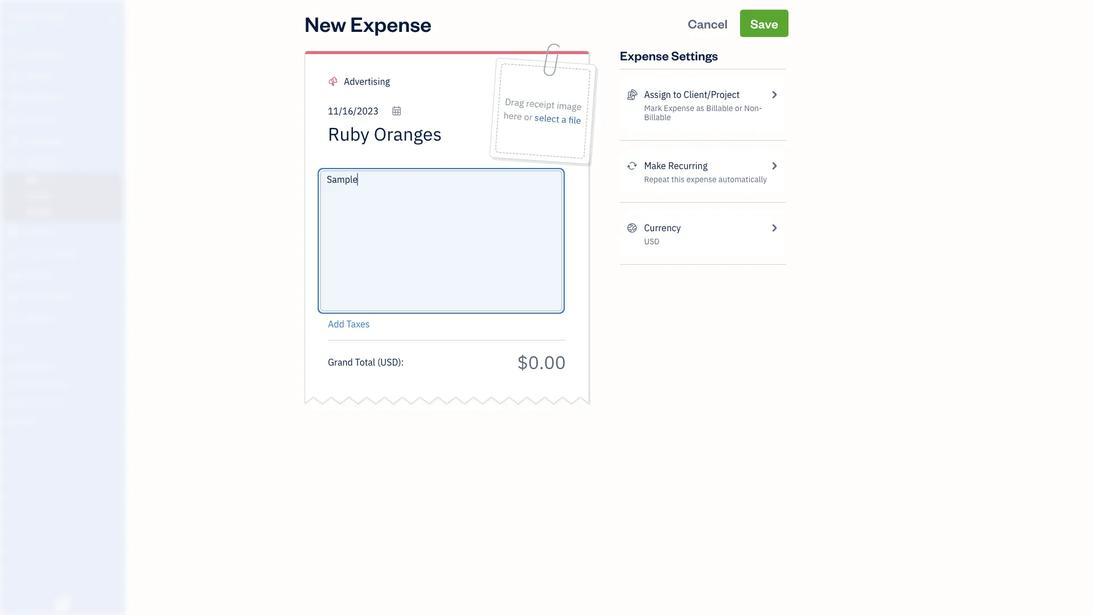 Task type: locate. For each thing, give the bounding box(es) containing it.
Description text field
[[322, 173, 560, 309]]

grand
[[328, 356, 353, 368]]

expense
[[350, 10, 432, 37], [620, 47, 669, 63], [664, 103, 695, 113]]

chevronright image for assign to client/project
[[769, 88, 780, 101]]

client image
[[7, 71, 21, 83]]

0 vertical spatial expense
[[350, 10, 432, 37]]

items and services image
[[9, 379, 122, 388]]

Merchant text field
[[328, 122, 484, 145]]

money image
[[7, 270, 21, 281]]

chevronright image
[[769, 88, 780, 101], [769, 159, 780, 173]]

usd down currency
[[644, 236, 660, 247]]

a
[[561, 113, 567, 126]]

client/project
[[684, 89, 740, 101]]

2 chevronright image from the top
[[769, 159, 780, 173]]

or for drag receipt image here or
[[524, 111, 533, 123]]

settings
[[672, 47, 718, 63]]

drag
[[505, 96, 525, 109]]

add
[[328, 318, 345, 330]]

0 horizontal spatial usd
[[381, 356, 398, 368]]

):
[[398, 356, 404, 368]]

mark
[[644, 103, 662, 113]]

expense for new expense
[[350, 10, 432, 37]]

or left non- on the right of the page
[[735, 103, 743, 113]]

usd
[[644, 236, 660, 247], [381, 356, 398, 368]]

billable
[[707, 103, 734, 113], [644, 112, 671, 122]]

apps image
[[9, 342, 122, 351]]

non-
[[745, 103, 762, 113]]

billable down client/project
[[707, 103, 734, 113]]

invoice image
[[7, 114, 21, 126]]

2 vertical spatial expense
[[664, 103, 695, 113]]

expensesrebilling image
[[627, 88, 638, 101]]

main element
[[0, 0, 154, 615]]

select a file button
[[534, 111, 582, 127]]

cancel
[[688, 15, 728, 31]]

0 vertical spatial chevronright image
[[769, 88, 780, 101]]

make
[[644, 160, 666, 172]]

this
[[672, 174, 685, 185]]

Category text field
[[344, 75, 441, 88]]

or for mark expense as billable or non- billable
[[735, 103, 743, 113]]

billable down assign
[[644, 112, 671, 122]]

project image
[[7, 227, 21, 238]]

new expense
[[305, 10, 432, 37]]

1 chevronright image from the top
[[769, 88, 780, 101]]

or inside the drag receipt image here or
[[524, 111, 533, 123]]

or
[[735, 103, 743, 113], [524, 111, 533, 123]]

as
[[697, 103, 705, 113]]

1 horizontal spatial usd
[[644, 236, 660, 247]]

timer image
[[7, 248, 21, 260]]

or inside mark expense as billable or non- billable
[[735, 103, 743, 113]]

settings image
[[9, 415, 122, 424]]

1 vertical spatial chevronright image
[[769, 159, 780, 173]]

expense inside mark expense as billable or non- billable
[[664, 103, 695, 113]]

estimate image
[[7, 93, 21, 104]]

ruby
[[9, 10, 30, 22]]

add taxes
[[328, 318, 370, 330]]

here
[[503, 109, 523, 122]]

save button
[[740, 10, 789, 37]]

dashboard image
[[7, 50, 21, 61]]

usd right total on the left bottom of page
[[381, 356, 398, 368]]

make recurring
[[644, 160, 708, 172]]

0 horizontal spatial or
[[524, 111, 533, 123]]

cancel button
[[678, 10, 738, 37]]

1 vertical spatial usd
[[381, 356, 398, 368]]

or right here
[[524, 111, 533, 123]]

to
[[674, 89, 682, 101]]

1 horizontal spatial or
[[735, 103, 743, 113]]

save
[[751, 15, 779, 31]]

repeat
[[644, 174, 670, 185]]

recurring
[[669, 160, 708, 172]]

Amount (USD) text field
[[517, 350, 566, 374]]

currency
[[644, 222, 681, 234]]



Task type: vqa. For each thing, say whether or not it's contained in the screenshot.
Add Team Member button
no



Task type: describe. For each thing, give the bounding box(es) containing it.
1 vertical spatial expense
[[620, 47, 669, 63]]

taxes
[[347, 318, 370, 330]]

expense settings
[[620, 47, 718, 63]]

total
[[355, 356, 375, 368]]

new
[[305, 10, 346, 37]]

currencyandlanguage image
[[627, 221, 638, 235]]

payment image
[[7, 136, 21, 148]]

report image
[[7, 313, 21, 325]]

ruby oranges owner
[[9, 10, 67, 32]]

0 horizontal spatial billable
[[644, 112, 671, 122]]

expense for mark expense as billable or non- billable
[[664, 103, 695, 113]]

select
[[534, 111, 560, 125]]

repeat this expense automatically
[[644, 174, 767, 185]]

chevronright image for make recurring
[[769, 159, 780, 173]]

assign to client/project
[[644, 89, 740, 101]]

oranges
[[33, 10, 67, 22]]

receipt
[[526, 97, 555, 111]]

drag receipt image here or
[[503, 96, 582, 123]]

image
[[557, 99, 582, 113]]

automatically
[[719, 174, 767, 185]]

freshbooks image
[[54, 597, 72, 611]]

file
[[568, 114, 582, 127]]

refresh image
[[627, 159, 638, 173]]

expense image
[[7, 158, 21, 169]]

add taxes button
[[328, 317, 370, 331]]

assign
[[644, 89, 671, 101]]

(
[[378, 356, 381, 368]]

select a file
[[534, 111, 582, 127]]

team members image
[[9, 361, 122, 370]]

grand total ( usd ):
[[328, 356, 404, 368]]

chart image
[[7, 292, 21, 303]]

Date in MM/DD/YYYY format text field
[[328, 105, 402, 117]]

1 horizontal spatial billable
[[707, 103, 734, 113]]

expense
[[687, 174, 717, 185]]

0 vertical spatial usd
[[644, 236, 660, 247]]

chevronright image
[[769, 221, 780, 235]]

owner
[[9, 23, 30, 32]]

bank connections image
[[9, 397, 122, 406]]

mark expense as billable or non- billable
[[644, 103, 762, 122]]



